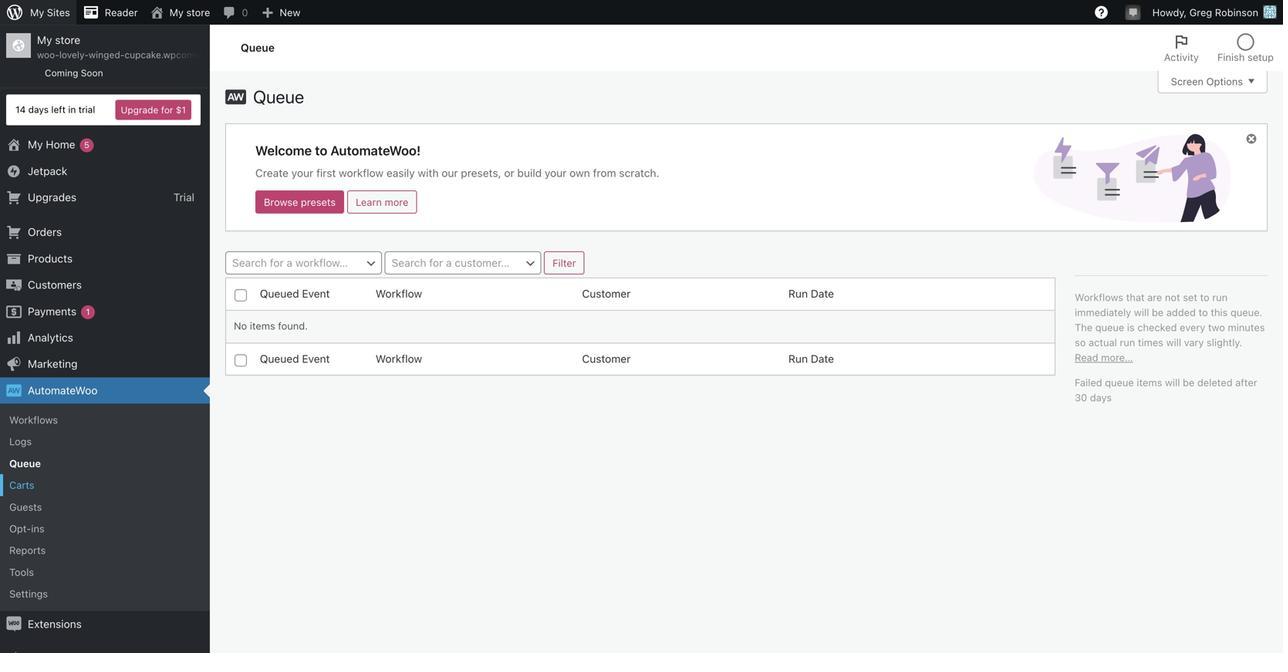 Task type: vqa. For each thing, say whether or not it's contained in the screenshot.
first Queued from the bottom of the page
yes



Task type: locate. For each thing, give the bounding box(es) containing it.
2 customer from the top
[[582, 353, 631, 365]]

2 date from the top
[[811, 353, 835, 365]]

for left the $1
[[161, 105, 173, 115]]

my store link
[[144, 0, 216, 25]]

items down times
[[1137, 377, 1163, 389]]

1 workflow from the top
[[376, 288, 422, 300]]

search for a workflow…
[[232, 257, 348, 270]]

my inside my store link
[[170, 7, 184, 18]]

failed
[[1075, 377, 1103, 389]]

queue up "welcome"
[[253, 86, 304, 107]]

will inside failed queue items will be deleted after 30 days
[[1166, 377, 1181, 389]]

1 vertical spatial queued
[[260, 353, 299, 365]]

workflows for workflows
[[9, 415, 58, 426]]

0 vertical spatial days
[[28, 104, 49, 115]]

2 workflow from the top
[[376, 353, 422, 365]]

0 vertical spatial store
[[186, 7, 210, 18]]

0 vertical spatial queued event
[[260, 288, 330, 300]]

to left 'this'
[[1199, 307, 1209, 319]]

2 vertical spatial queue
[[9, 458, 41, 470]]

1 vertical spatial days
[[1091, 392, 1112, 404]]

orders link
[[0, 219, 210, 246]]

search
[[232, 257, 267, 270], [392, 257, 427, 270]]

checked
[[1138, 322, 1178, 334]]

for inside button
[[161, 105, 173, 115]]

my store woo-lovely-winged-cupcake.wpcomstaging.com coming soon
[[37, 34, 248, 78]]

2 your from the left
[[545, 167, 567, 180]]

0 horizontal spatial run
[[1120, 337, 1136, 349]]

for inside text field
[[429, 257, 443, 270]]

store for my store
[[186, 7, 210, 18]]

1 run date from the top
[[789, 288, 835, 300]]

orders
[[28, 226, 62, 239]]

two
[[1209, 322, 1226, 334]]

for
[[161, 105, 173, 115], [270, 257, 284, 270], [429, 257, 443, 270]]

1
[[86, 307, 90, 317]]

event down workflow…
[[302, 288, 330, 300]]

workflows inside workflows that are not set to run immediately will be added to this queue. the queue is checked every two minutes so actual run times will vary slightly. read more…
[[1075, 292, 1124, 304]]

howdy,
[[1153, 7, 1187, 18]]

1 your from the left
[[292, 167, 314, 180]]

your left first
[[292, 167, 314, 180]]

store up lovely- on the top left of page
[[55, 34, 80, 46]]

0 vertical spatial queue
[[1096, 322, 1125, 334]]

0 horizontal spatial for
[[161, 105, 173, 115]]

0 horizontal spatial items
[[250, 320, 275, 332]]

left
[[51, 104, 66, 115]]

queue inside failed queue items will be deleted after 30 days
[[1106, 377, 1135, 389]]

workflows for workflows that are not set to run immediately will be added to this queue. the queue is checked every two minutes so actual run times will vary slightly. read more…
[[1075, 292, 1124, 304]]

my
[[30, 7, 44, 18], [170, 7, 184, 18], [37, 34, 52, 46], [28, 138, 43, 151]]

1 vertical spatial will
[[1167, 337, 1182, 349]]

be up checked
[[1152, 307, 1164, 319]]

1 horizontal spatial days
[[1091, 392, 1112, 404]]

store inside my store woo-lovely-winged-cupcake.wpcomstaging.com coming soon
[[55, 34, 80, 46]]

1 horizontal spatial store
[[186, 7, 210, 18]]

minutes
[[1229, 322, 1266, 334]]

2 search from the left
[[392, 257, 427, 270]]

trial
[[79, 104, 95, 115]]

1 queued event from the top
[[260, 288, 330, 300]]

be
[[1152, 307, 1164, 319], [1183, 377, 1195, 389]]

0 vertical spatial will
[[1135, 307, 1150, 319]]

1 vertical spatial date
[[811, 353, 835, 365]]

vary
[[1185, 337, 1205, 349]]

2 vertical spatial will
[[1166, 377, 1181, 389]]

1 vertical spatial workflows
[[9, 415, 58, 426]]

for for search for a customer…
[[429, 257, 443, 270]]

greg
[[1190, 7, 1213, 18]]

queue down immediately
[[1096, 322, 1125, 334]]

coming
[[45, 68, 78, 78]]

for left customer…
[[429, 257, 443, 270]]

0 horizontal spatial search
[[232, 257, 267, 270]]

store left 0 link
[[186, 7, 210, 18]]

for for search for a workflow…
[[270, 257, 284, 270]]

1 a from the left
[[287, 257, 293, 270]]

queue down more…
[[1106, 377, 1135, 389]]

store inside toolbar navigation
[[186, 7, 210, 18]]

deleted
[[1198, 377, 1233, 389]]

0 vertical spatial workflows
[[1075, 292, 1124, 304]]

search inside text field
[[392, 257, 427, 270]]

queue
[[1096, 322, 1125, 334], [1106, 377, 1135, 389]]

queue link
[[0, 453, 210, 475]]

queue down "0"
[[241, 41, 275, 54]]

days right 14
[[28, 104, 49, 115]]

my for my home 5
[[28, 138, 43, 151]]

items inside failed queue items will be deleted after 30 days
[[1137, 377, 1163, 389]]

carts link
[[0, 475, 210, 497]]

0 horizontal spatial a
[[287, 257, 293, 270]]

2 a from the left
[[446, 257, 452, 270]]

run up 'this'
[[1213, 292, 1228, 304]]

finish
[[1218, 51, 1245, 63]]

logs
[[9, 436, 32, 448]]

to right set
[[1201, 292, 1210, 304]]

0 horizontal spatial store
[[55, 34, 80, 46]]

will
[[1135, 307, 1150, 319], [1167, 337, 1182, 349], [1166, 377, 1181, 389]]

items
[[250, 320, 275, 332], [1137, 377, 1163, 389]]

1 vertical spatial queued event
[[260, 353, 330, 365]]

my sites
[[30, 7, 70, 18]]

customers link
[[0, 272, 210, 299]]

1 horizontal spatial search
[[392, 257, 427, 270]]

the
[[1075, 322, 1093, 334]]

or
[[504, 167, 515, 180]]

learn more link
[[347, 191, 417, 214]]

opt-ins
[[9, 523, 44, 535]]

a inside text field
[[446, 257, 452, 270]]

will left deleted
[[1166, 377, 1181, 389]]

my up woo-
[[37, 34, 52, 46]]

upgrade for $1
[[121, 105, 186, 115]]

0 vertical spatial customer
[[582, 288, 631, 300]]

more…
[[1102, 352, 1134, 364]]

1 vertical spatial to
[[1201, 292, 1210, 304]]

items right no
[[250, 320, 275, 332]]

be left deleted
[[1183, 377, 1195, 389]]

1 vertical spatial run
[[1120, 337, 1136, 349]]

workflows
[[1075, 292, 1124, 304], [9, 415, 58, 426]]

tab list containing activity
[[1155, 25, 1284, 71]]

event down found.
[[302, 353, 330, 365]]

for left workflow…
[[270, 257, 284, 270]]

queued down search for a workflow…
[[260, 288, 299, 300]]

are
[[1148, 292, 1163, 304]]

browse
[[264, 197, 298, 208]]

store for my store woo-lovely-winged-cupcake.wpcomstaging.com coming soon
[[55, 34, 80, 46]]

trial
[[174, 191, 195, 204]]

0 horizontal spatial be
[[1152, 307, 1164, 319]]

1 horizontal spatial a
[[446, 257, 452, 270]]

0 horizontal spatial days
[[28, 104, 49, 115]]

a
[[287, 257, 293, 270], [446, 257, 452, 270]]

search for a customer…
[[392, 257, 510, 270]]

Search for a workflow… field
[[225, 252, 382, 276]]

2 vertical spatial to
[[1199, 307, 1209, 319]]

days
[[28, 104, 49, 115], [1091, 392, 1112, 404]]

1 event from the top
[[302, 288, 330, 300]]

queue
[[241, 41, 275, 54], [253, 86, 304, 107], [9, 458, 41, 470]]

run down 'is'
[[1120, 337, 1136, 349]]

extensions
[[28, 618, 82, 631]]

0 vertical spatial run date
[[789, 288, 835, 300]]

automatewoo
[[28, 384, 98, 397]]

not
[[1166, 292, 1181, 304]]

search down more
[[392, 257, 427, 270]]

main menu navigation
[[0, 25, 248, 654]]

payments
[[28, 305, 77, 318]]

0 vertical spatial items
[[250, 320, 275, 332]]

a left workflow…
[[287, 257, 293, 270]]

to up first
[[315, 143, 328, 158]]

products
[[28, 252, 73, 265]]

date
[[811, 288, 835, 300], [811, 353, 835, 365]]

will left vary
[[1167, 337, 1182, 349]]

be inside workflows that are not set to run immediately will be added to this queue. the queue is checked every two minutes so actual run times will vary slightly. read more…
[[1152, 307, 1164, 319]]

1 vertical spatial be
[[1183, 377, 1195, 389]]

howdy, greg robinson
[[1153, 7, 1259, 18]]

upgrades
[[28, 191, 77, 204]]

reports
[[9, 545, 46, 557]]

workflows up "logs"
[[9, 415, 58, 426]]

a for customer…
[[446, 257, 452, 270]]

new
[[280, 7, 301, 18]]

1 search from the left
[[232, 257, 267, 270]]

0 vertical spatial workflow
[[376, 288, 422, 300]]

0 vertical spatial be
[[1152, 307, 1164, 319]]

for inside text box
[[270, 257, 284, 270]]

no
[[234, 320, 247, 332]]

0 horizontal spatial workflows
[[9, 415, 58, 426]]

1 vertical spatial customer
[[582, 353, 631, 365]]

so
[[1075, 337, 1086, 349]]

my up cupcake.wpcomstaging.com
[[170, 7, 184, 18]]

days down failed
[[1091, 392, 1112, 404]]

run
[[789, 288, 808, 300], [789, 353, 808, 365]]

1 vertical spatial event
[[302, 353, 330, 365]]

extensions link
[[0, 612, 210, 638]]

1 horizontal spatial for
[[270, 257, 284, 270]]

reader link
[[76, 0, 144, 25]]

0 link
[[216, 0, 254, 25]]

0 vertical spatial queue
[[241, 41, 275, 54]]

days inside the main menu navigation
[[28, 104, 49, 115]]

more
[[385, 197, 409, 208]]

tab list
[[1155, 25, 1284, 71]]

queued event down search for a workflow… text box
[[260, 288, 330, 300]]

my inside my store woo-lovely-winged-cupcake.wpcomstaging.com coming soon
[[37, 34, 52, 46]]

will down "that"
[[1135, 307, 1150, 319]]

your left own
[[545, 167, 567, 180]]

easily
[[387, 167, 415, 180]]

None checkbox
[[235, 290, 247, 302], [235, 355, 247, 367], [235, 290, 247, 302], [235, 355, 247, 367]]

search up no
[[232, 257, 267, 270]]

14 days left in trial
[[15, 104, 95, 115]]

1 vertical spatial queue
[[1106, 377, 1135, 389]]

1 vertical spatial items
[[1137, 377, 1163, 389]]

queue up carts
[[9, 458, 41, 470]]

0 vertical spatial event
[[302, 288, 330, 300]]

queued event down found.
[[260, 353, 330, 365]]

a for workflow…
[[287, 257, 293, 270]]

workflows up immediately
[[1075, 292, 1124, 304]]

1 vertical spatial run date
[[789, 353, 835, 365]]

automatewoo link
[[0, 378, 210, 404]]

my left home
[[28, 138, 43, 151]]

guests
[[9, 502, 42, 513]]

my inside my sites link
[[30, 7, 44, 18]]

1 vertical spatial store
[[55, 34, 80, 46]]

queued
[[260, 288, 299, 300], [260, 353, 299, 365]]

tools link
[[0, 562, 210, 584]]

0 horizontal spatial your
[[292, 167, 314, 180]]

search inside text box
[[232, 257, 267, 270]]

1 horizontal spatial be
[[1183, 377, 1195, 389]]

0 vertical spatial date
[[811, 288, 835, 300]]

0 vertical spatial queued
[[260, 288, 299, 300]]

my left sites
[[30, 7, 44, 18]]

1 customer from the top
[[582, 288, 631, 300]]

a left customer…
[[446, 257, 452, 270]]

workflows inside the main menu navigation
[[9, 415, 58, 426]]

1 horizontal spatial items
[[1137, 377, 1163, 389]]

queued down no items found.
[[260, 353, 299, 365]]

event
[[302, 288, 330, 300], [302, 353, 330, 365]]

1 horizontal spatial run
[[1213, 292, 1228, 304]]

create
[[256, 167, 289, 180]]

0 vertical spatial run
[[789, 288, 808, 300]]

1 vertical spatial workflow
[[376, 353, 422, 365]]

a inside text box
[[287, 257, 293, 270]]

1 horizontal spatial your
[[545, 167, 567, 180]]

queue inside workflows that are not set to run immediately will be added to this queue. the queue is checked every two minutes so actual run times will vary slightly. read more…
[[1096, 322, 1125, 334]]

create your first workflow easily with our presets, or build your own from scratch.
[[256, 167, 660, 180]]

$1
[[176, 105, 186, 115]]

first
[[317, 167, 336, 180]]

1 horizontal spatial workflows
[[1075, 292, 1124, 304]]

1 vertical spatial run
[[789, 353, 808, 365]]

None submit
[[544, 252, 585, 275]]

2 horizontal spatial for
[[429, 257, 443, 270]]

0 vertical spatial run
[[1213, 292, 1228, 304]]



Task type: describe. For each thing, give the bounding box(es) containing it.
logs link
[[0, 431, 210, 453]]

notification image
[[1128, 5, 1140, 18]]

my for my store
[[170, 7, 184, 18]]

2 event from the top
[[302, 353, 330, 365]]

read
[[1075, 352, 1099, 364]]

my for my store woo-lovely-winged-cupcake.wpcomstaging.com coming soon
[[37, 34, 52, 46]]

our
[[442, 167, 458, 180]]

robinson
[[1216, 7, 1259, 18]]

home
[[46, 138, 75, 151]]

days inside failed queue items will be deleted after 30 days
[[1091, 392, 1112, 404]]

own
[[570, 167, 590, 180]]

be inside failed queue items will be deleted after 30 days
[[1183, 377, 1195, 389]]

browse presets
[[264, 197, 336, 208]]

1 queued from the top
[[260, 288, 299, 300]]

upgrade
[[121, 105, 159, 115]]

products link
[[0, 246, 210, 272]]

learn more
[[356, 197, 409, 208]]

no items found.
[[234, 320, 308, 332]]

0
[[242, 7, 248, 18]]

setup
[[1248, 51, 1275, 63]]

1 date from the top
[[811, 288, 835, 300]]

jetpack link
[[0, 158, 210, 184]]

finish setup button
[[1209, 25, 1284, 71]]

guests link
[[0, 497, 210, 518]]

Search for a customer… field
[[385, 252, 542, 276]]

winged-
[[89, 50, 125, 60]]

found.
[[278, 320, 308, 332]]

0 vertical spatial to
[[315, 143, 328, 158]]

toolbar navigation
[[0, 0, 1284, 28]]

is
[[1128, 322, 1135, 334]]

2 run date from the top
[[789, 353, 835, 365]]

Search for a workflow… text field
[[226, 253, 381, 276]]

read more… link
[[1075, 352, 1134, 364]]

my sites link
[[0, 0, 76, 25]]

workflow…
[[295, 257, 348, 270]]

2 queued from the top
[[260, 353, 299, 365]]

with
[[418, 167, 439, 180]]

automatewoo!
[[331, 143, 421, 158]]

woo-
[[37, 50, 59, 60]]

added
[[1167, 307, 1196, 319]]

immediately
[[1075, 307, 1132, 319]]

queue.
[[1231, 307, 1263, 319]]

2 run from the top
[[789, 353, 808, 365]]

ins
[[31, 523, 44, 535]]

welcome
[[256, 143, 312, 158]]

tools
[[9, 567, 34, 579]]

this
[[1211, 307, 1228, 319]]

that
[[1127, 292, 1145, 304]]

screen options button
[[1158, 70, 1268, 93]]

presets,
[[461, 167, 501, 180]]

settings link
[[0, 584, 210, 605]]

customers
[[28, 279, 82, 291]]

new link
[[254, 0, 307, 25]]

marketing
[[28, 358, 78, 371]]

in
[[68, 104, 76, 115]]

build
[[518, 167, 542, 180]]

2 queued event from the top
[[260, 353, 330, 365]]

payments 1
[[28, 305, 90, 318]]

5
[[84, 140, 89, 150]]

search for search for a workflow…
[[232, 257, 267, 270]]

reader
[[105, 7, 138, 18]]

actual
[[1089, 337, 1118, 349]]

1 run from the top
[[789, 288, 808, 300]]

30
[[1075, 392, 1088, 404]]

sites
[[47, 7, 70, 18]]

browse presets link
[[256, 191, 344, 214]]

after
[[1236, 377, 1258, 389]]

soon
[[81, 68, 103, 78]]

scratch.
[[619, 167, 660, 180]]

customer…
[[455, 257, 510, 270]]

analytics
[[28, 332, 73, 344]]

carts
[[9, 480, 34, 491]]

queue inside the main menu navigation
[[9, 458, 41, 470]]

opt-
[[9, 523, 31, 535]]

jetpack
[[28, 165, 67, 177]]

workflows that are not set to run immediately will be added to this queue. the queue is checked every two minutes so actual run times will vary slightly. read more…
[[1075, 292, 1266, 364]]

slightly.
[[1207, 337, 1243, 349]]

learn
[[356, 197, 382, 208]]

search for search for a customer…
[[392, 257, 427, 270]]

workflows link
[[0, 410, 210, 431]]

14
[[15, 104, 26, 115]]

marketing link
[[0, 351, 210, 378]]

upgrade for $1 button
[[115, 100, 191, 120]]

1 vertical spatial queue
[[253, 86, 304, 107]]

my for my sites
[[30, 7, 44, 18]]

failed queue items will be deleted after 30 days
[[1075, 377, 1258, 404]]

for for upgrade for $1
[[161, 105, 173, 115]]

every
[[1180, 322, 1206, 334]]

screen
[[1172, 76, 1204, 87]]

Search for a customer… text field
[[386, 253, 541, 276]]

from
[[593, 167, 616, 180]]



